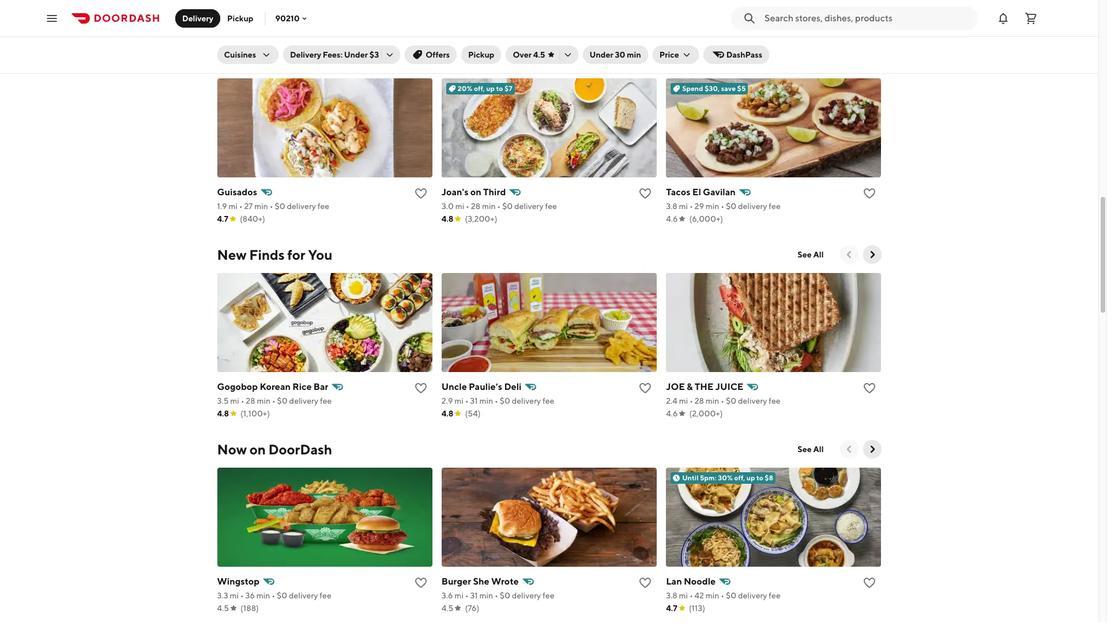 Task type: vqa. For each thing, say whether or not it's contained in the screenshot.
tender
no



Task type: describe. For each thing, give the bounding box(es) containing it.
20% off, up to $7
[[458, 84, 513, 93]]

juice
[[716, 382, 744, 393]]

delivery for wingstop
[[289, 592, 318, 601]]

great
[[300, 52, 334, 68]]

4.8 down 2.8
[[217, 20, 229, 29]]

click to add this store to your saved list image for third
[[639, 187, 652, 201]]

4.7 for lan noodle
[[666, 604, 677, 614]]

28 for gogobop korean rice bar
[[246, 397, 255, 406]]

click to add this store to your saved list image for tacos el gavilan
[[863, 187, 877, 201]]

3.3
[[217, 592, 228, 601]]

$​0 for gogobop korean rice bar
[[277, 397, 288, 406]]

3.6
[[442, 592, 453, 601]]

rice
[[293, 382, 312, 393]]

4.6 for tacos
[[666, 215, 678, 224]]

delivery for joan's on third
[[514, 202, 544, 211]]

all for now on doordash
[[814, 445, 824, 454]]

• up (54)
[[465, 397, 469, 406]]

• down third
[[497, 202, 501, 211]]

(54)
[[465, 409, 481, 419]]

el
[[692, 187, 701, 198]]

• left 29
[[690, 202, 693, 211]]

previous button of carousel image
[[843, 249, 855, 261]]

mi for wingstop
[[230, 592, 239, 601]]

cuisines
[[224, 50, 256, 59]]

$​0 for wingstop
[[277, 592, 287, 601]]

90210 button
[[275, 14, 309, 23]]

see for now on doordash
[[798, 445, 812, 454]]

min for uncle paulie's deli
[[480, 397, 493, 406]]

fee for tacos el gavilan
[[769, 202, 781, 211]]

the
[[695, 382, 714, 393]]

$​0 up meals,
[[277, 7, 287, 16]]

next button of carousel image
[[867, 249, 878, 261]]

• down "gogobop"
[[241, 397, 244, 406]]

delivery button
[[175, 9, 220, 27]]

min for joe & the juice
[[706, 397, 719, 406]]

save
[[721, 84, 736, 93]]

&
[[687, 382, 693, 393]]

now on doordash link
[[217, 441, 332, 459]]

open menu image
[[45, 11, 59, 25]]

mi for lan noodle
[[679, 592, 688, 601]]

see for new finds for you
[[798, 250, 812, 260]]

now on doordash
[[217, 442, 332, 458]]

3.0 mi • 28 min • $​0 delivery fee
[[442, 202, 557, 211]]

on for joan's
[[470, 187, 481, 198]]

• right the 27
[[270, 202, 273, 211]]

lan noodle
[[666, 577, 716, 588]]

3.0
[[442, 202, 454, 211]]

fee for lan noodle
[[769, 592, 781, 601]]

31 for now on doordash
[[470, 592, 478, 601]]

wrote
[[491, 577, 519, 588]]

• up (76)
[[465, 592, 469, 601]]

you
[[308, 247, 332, 263]]

$​0 right 26
[[726, 7, 737, 16]]

over
[[513, 50, 532, 59]]

offers button
[[405, 46, 457, 64]]

3.8 mi • 42 min • $​0 delivery fee
[[666, 592, 781, 601]]

2.8 mi • 28 min • $​0 delivery fee
[[217, 7, 332, 16]]

meals,
[[257, 52, 297, 68]]

mi for tacos el gavilan
[[679, 202, 688, 211]]

new finds for you
[[217, 247, 332, 263]]

joe & the juice
[[666, 382, 744, 393]]

27
[[244, 202, 253, 211]]

burger
[[442, 577, 471, 588]]

click to add this store to your saved list image for the
[[863, 382, 877, 396]]

click to add this store to your saved list image for burger she wrote
[[639, 577, 652, 591]]

under inside under 30 min button
[[590, 50, 613, 59]]

5pm:
[[700, 474, 717, 483]]

28 for joe & the juice
[[695, 397, 704, 406]]

3.3 mi • 36 min • $​0 delivery fee
[[217, 592, 331, 601]]

now
[[217, 442, 247, 458]]

(188)
[[241, 604, 259, 614]]

mi for guisados
[[229, 202, 238, 211]]

min for wingstop
[[257, 592, 270, 601]]

fee for uncle paulie's deli
[[543, 397, 554, 406]]

finds
[[249, 247, 285, 263]]

$​0 for uncle paulie's deli
[[500, 397, 510, 406]]

20%
[[458, 84, 473, 93]]

under 30 min
[[590, 50, 641, 59]]

burger she wrote
[[442, 577, 519, 588]]

lan
[[666, 577, 682, 588]]

3.5 mi • 26 min • $​0 delivery fee
[[666, 7, 781, 16]]

4.7 for guisados
[[217, 215, 228, 224]]

until
[[682, 474, 699, 483]]

tacos el gavilan
[[666, 187, 736, 198]]

30
[[615, 50, 625, 59]]

great meals, great prices link
[[217, 51, 375, 69]]

gogobop korean rice bar
[[217, 382, 328, 393]]

delivery for delivery
[[182, 14, 213, 23]]

mi for gogobop korean rice bar
[[230, 397, 239, 406]]

fee for guisados
[[318, 202, 329, 211]]

min up (6,600+)
[[257, 7, 270, 16]]

2.8
[[217, 7, 228, 16]]

mi left 26
[[679, 7, 688, 16]]

dashpass button
[[703, 46, 769, 64]]

28 for joan's on third
[[471, 202, 480, 211]]

cuisines button
[[217, 46, 278, 64]]

over 4.5
[[513, 50, 545, 59]]

0 horizontal spatial pickup button
[[220, 9, 260, 27]]

• down wrote
[[495, 592, 498, 601]]

until 5pm: 30% off, up to $8
[[682, 474, 773, 483]]

90210
[[275, 14, 300, 23]]

$​0 for joan's on third
[[502, 202, 513, 211]]

0 vertical spatial off,
[[474, 84, 485, 93]]

4.8 for joan's on third
[[442, 215, 454, 224]]

doordash
[[268, 442, 332, 458]]

pickup for leftmost "pickup" button
[[227, 14, 253, 23]]

1 horizontal spatial to
[[757, 474, 763, 483]]

2.9 mi • 31 min • $​0 delivery fee
[[442, 397, 554, 406]]

bar
[[314, 382, 328, 393]]

3.6 mi • 31 min • $​0 delivery fee
[[442, 592, 555, 601]]

min for gogobop korean rice bar
[[257, 397, 271, 406]]

fee for joan's on third
[[545, 202, 557, 211]]

paulie's
[[469, 382, 502, 393]]

joe
[[666, 382, 685, 393]]

next button of carousel image
[[867, 444, 878, 456]]

notification bell image
[[997, 11, 1010, 25]]

26
[[695, 7, 704, 16]]

3.5 mi • 28 min • $​0 delivery fee
[[217, 397, 332, 406]]

joan's
[[442, 187, 469, 198]]

mi for burger she wrote
[[455, 592, 464, 601]]

third
[[483, 187, 506, 198]]

2.4 mi • 28 min • $​0 delivery fee
[[666, 397, 781, 406]]

min right 26
[[706, 7, 720, 16]]

• down gavilan
[[721, 202, 724, 211]]

$8
[[765, 474, 773, 483]]

new
[[217, 247, 247, 263]]

$5
[[737, 84, 746, 93]]



Task type: locate. For each thing, give the bounding box(es) containing it.
4.5 down 3.6
[[442, 604, 454, 614]]

0 vertical spatial 31
[[470, 397, 478, 406]]

$​0 down wrote
[[500, 592, 510, 601]]

$​0 down gavilan
[[726, 202, 737, 211]]

1 4.6 from the top
[[666, 215, 678, 224]]

0 horizontal spatial delivery
[[182, 14, 213, 23]]

see left previous button of carousel image
[[798, 250, 812, 260]]

off, right 30%
[[734, 474, 745, 483]]

0 vertical spatial 4.6
[[666, 215, 678, 224]]

min right 36 at the left bottom of the page
[[257, 592, 270, 601]]

(1,100+)
[[241, 409, 270, 419]]

2 see all from the top
[[798, 445, 824, 454]]

0 vertical spatial 3.5
[[666, 7, 678, 16]]

1 vertical spatial 4.6
[[666, 409, 678, 419]]

joan's on third
[[442, 187, 506, 198]]

under 30 min button
[[583, 46, 648, 64]]

$​0 down korean
[[277, 397, 288, 406]]

30%
[[718, 474, 733, 483]]

mi left 42
[[679, 592, 688, 601]]

1 vertical spatial off,
[[734, 474, 745, 483]]

1 see from the top
[[798, 250, 812, 260]]

delivery for tacos el gavilan
[[738, 202, 767, 211]]

0 horizontal spatial under
[[344, 50, 368, 59]]

price button
[[653, 46, 699, 64]]

$​0 down juice
[[726, 397, 737, 406]]

4.8 down 3.0
[[442, 215, 454, 224]]

0 vertical spatial 4.7
[[217, 215, 228, 224]]

korean
[[260, 382, 291, 393]]

$​0 right 42
[[726, 592, 737, 601]]

mi right 3.0
[[455, 202, 464, 211]]

noodle
[[684, 577, 716, 588]]

mi right 2.4
[[679, 397, 688, 406]]

•
[[241, 7, 244, 16], [272, 7, 275, 16], [690, 7, 693, 16], [721, 7, 725, 16], [239, 202, 243, 211], [270, 202, 273, 211], [466, 202, 469, 211], [497, 202, 501, 211], [690, 202, 693, 211], [721, 202, 724, 211], [241, 397, 244, 406], [272, 397, 276, 406], [465, 397, 469, 406], [495, 397, 498, 406], [690, 397, 693, 406], [721, 397, 724, 406], [240, 592, 244, 601], [272, 592, 275, 601], [465, 592, 469, 601], [495, 592, 498, 601], [690, 592, 693, 601], [721, 592, 724, 601]]

min up (2,000+)
[[706, 397, 719, 406]]

0 vertical spatial up
[[486, 84, 495, 93]]

$3
[[370, 50, 379, 59]]

see all link
[[791, 246, 831, 264], [791, 441, 831, 459]]

pickup
[[227, 14, 253, 23], [468, 50, 495, 59]]

1 horizontal spatial on
[[470, 187, 481, 198]]

(113)
[[689, 604, 705, 614]]

up left $8
[[747, 474, 755, 483]]

spend
[[682, 84, 703, 93]]

see all link left previous button of carousel image
[[791, 246, 831, 264]]

2 under from the left
[[590, 50, 613, 59]]

min
[[257, 7, 270, 16], [706, 7, 720, 16], [627, 50, 641, 59], [254, 202, 268, 211], [482, 202, 496, 211], [706, 202, 719, 211], [257, 397, 271, 406], [480, 397, 493, 406], [706, 397, 719, 406], [257, 592, 270, 601], [480, 592, 493, 601], [706, 592, 719, 601]]

3.8 mi • 29 min • $​0 delivery fee
[[666, 202, 781, 211]]

up
[[486, 84, 495, 93], [747, 474, 755, 483]]

3.5 down "gogobop"
[[217, 397, 229, 406]]

see all left previous button of carousel image
[[798, 250, 824, 260]]

• left 36 at the left bottom of the page
[[240, 592, 244, 601]]

delivery fees: under $3
[[290, 50, 379, 59]]

delivery left fees:
[[290, 50, 321, 59]]

2.9
[[442, 397, 453, 406]]

0 horizontal spatial on
[[250, 442, 266, 458]]

see all for new finds for you
[[798, 250, 824, 260]]

1.9
[[217, 202, 227, 211]]

0 items, open order cart image
[[1024, 11, 1038, 25]]

spend $30, save $5
[[682, 84, 746, 93]]

see all link left previous button of carousel icon on the bottom of the page
[[791, 441, 831, 459]]

0 vertical spatial 3.8
[[666, 202, 678, 211]]

min down she on the left bottom
[[480, 592, 493, 601]]

$​0 for burger she wrote
[[500, 592, 510, 601]]

mi down 'tacos'
[[679, 202, 688, 211]]

3.8 for lan noodle
[[666, 592, 678, 601]]

under left 30 on the right top
[[590, 50, 613, 59]]

min inside button
[[627, 50, 641, 59]]

2 3.8 from the top
[[666, 592, 678, 601]]

mi for uncle paulie's deli
[[455, 397, 464, 406]]

delivery for lan noodle
[[738, 592, 767, 601]]

click to add this store to your saved list image for guisados
[[414, 187, 428, 201]]

29
[[695, 202, 704, 211]]

4.7 left (113)
[[666, 604, 677, 614]]

(6,000+)
[[689, 215, 723, 224]]

1 vertical spatial 31
[[470, 592, 478, 601]]

$​0 right 36 at the left bottom of the page
[[277, 592, 287, 601]]

1 vertical spatial delivery
[[290, 50, 321, 59]]

fee for wingstop
[[320, 592, 331, 601]]

1 vertical spatial all
[[814, 445, 824, 454]]

$​0 for guisados
[[275, 202, 285, 211]]

4.5 down 3.3
[[217, 604, 229, 614]]

to left $8
[[757, 474, 763, 483]]

3.8 for tacos el gavilan
[[666, 202, 678, 211]]

4.5
[[533, 50, 545, 59], [217, 604, 229, 614], [442, 604, 454, 614]]

wingstop
[[217, 577, 260, 588]]

(840+)
[[240, 215, 265, 224]]

uncle
[[442, 382, 467, 393]]

1 vertical spatial 4.7
[[666, 604, 677, 614]]

3.8 down 'tacos'
[[666, 202, 678, 211]]

see left previous button of carousel icon on the bottom of the page
[[798, 445, 812, 454]]

click to add this store to your saved list image for gogobop korean rice bar
[[414, 382, 428, 396]]

off, right 20%
[[474, 84, 485, 93]]

new finds for you link
[[217, 246, 332, 264]]

over 4.5 button
[[506, 46, 578, 64]]

$​0 for lan noodle
[[726, 592, 737, 601]]

mi for joan's on third
[[455, 202, 464, 211]]

pickup up "20% off, up to $7"
[[468, 50, 495, 59]]

mi right 3.6
[[455, 592, 464, 601]]

1 3.8 from the top
[[666, 202, 678, 211]]

1 horizontal spatial under
[[590, 50, 613, 59]]

$​0 down third
[[502, 202, 513, 211]]

1 horizontal spatial 4.5
[[442, 604, 454, 614]]

pickup up cuisines
[[227, 14, 253, 23]]

on for now
[[250, 442, 266, 458]]

0 vertical spatial delivery
[[182, 14, 213, 23]]

28 up (2,000+)
[[695, 397, 704, 406]]

3.5 for 3.5 mi • 28 min • $​0 delivery fee
[[217, 397, 229, 406]]

1 horizontal spatial delivery
[[290, 50, 321, 59]]

up left the $7
[[486, 84, 495, 93]]

min down "paulie's"
[[480, 397, 493, 406]]

mi right 3.3
[[230, 592, 239, 601]]

under left $3
[[344, 50, 368, 59]]

min for burger she wrote
[[480, 592, 493, 601]]

28
[[246, 7, 255, 16], [471, 202, 480, 211], [246, 397, 255, 406], [695, 397, 704, 406]]

gavilan
[[703, 187, 736, 198]]

0 vertical spatial see
[[798, 250, 812, 260]]

to
[[496, 84, 503, 93], [757, 474, 763, 483]]

1.9 mi • 27 min • $​0 delivery fee
[[217, 202, 329, 211]]

$​0 for tacos el gavilan
[[726, 202, 737, 211]]

0 horizontal spatial 4.5
[[217, 604, 229, 614]]

pickup for the bottom "pickup" button
[[468, 50, 495, 59]]

42
[[695, 592, 704, 601]]

4.8 down "gogobop"
[[217, 409, 229, 419]]

fee for gogobop korean rice bar
[[320, 397, 332, 406]]

2 all from the top
[[814, 445, 824, 454]]

min for tacos el gavilan
[[706, 202, 719, 211]]

• down &
[[690, 397, 693, 406]]

delivery
[[289, 7, 318, 16], [738, 7, 768, 16], [287, 202, 316, 211], [514, 202, 544, 211], [738, 202, 767, 211], [289, 397, 318, 406], [512, 397, 541, 406], [738, 397, 767, 406], [289, 592, 318, 601], [512, 592, 541, 601], [738, 592, 767, 601]]

1 vertical spatial up
[[747, 474, 755, 483]]

mi right 2.8
[[230, 7, 239, 16]]

2 see from the top
[[798, 445, 812, 454]]

2 4.6 from the top
[[666, 409, 678, 419]]

click to add this store to your saved list image for deli
[[639, 382, 652, 396]]

pickup button up cuisines
[[220, 9, 260, 27]]

tacos
[[666, 187, 691, 198]]

0 horizontal spatial pickup
[[227, 14, 253, 23]]

• left 26
[[690, 7, 693, 16]]

1 horizontal spatial off,
[[734, 474, 745, 483]]

delivery for joe & the juice
[[738, 397, 767, 406]]

• down gogobop korean rice bar
[[272, 397, 276, 406]]

0 vertical spatial pickup
[[227, 14, 253, 23]]

0 vertical spatial pickup button
[[220, 9, 260, 27]]

4.8 for uncle paulie's deli
[[442, 409, 454, 419]]

(6,600+)
[[241, 20, 274, 29]]

delivery for gogobop korean rice bar
[[289, 397, 318, 406]]

1 vertical spatial see
[[798, 445, 812, 454]]

all left previous button of carousel icon on the bottom of the page
[[814, 445, 824, 454]]

• right 36 at the left bottom of the page
[[272, 592, 275, 601]]

1 see all from the top
[[798, 250, 824, 260]]

4.8 for gogobop korean rice bar
[[217, 409, 229, 419]]

0 horizontal spatial 3.5
[[217, 397, 229, 406]]

1 horizontal spatial 3.5
[[666, 7, 678, 16]]

4.6 down 2.4
[[666, 409, 678, 419]]

• up (6,600+)
[[241, 7, 244, 16]]

mi for joe & the juice
[[679, 397, 688, 406]]

4.5 right the over
[[533, 50, 545, 59]]

see all
[[798, 250, 824, 260], [798, 445, 824, 454]]

min right 29
[[706, 202, 719, 211]]

• down joan's on third
[[466, 202, 469, 211]]

• right 26
[[721, 7, 725, 16]]

min up (1,100+)
[[257, 397, 271, 406]]

4.7
[[217, 215, 228, 224], [666, 604, 677, 614]]

1 vertical spatial 3.5
[[217, 397, 229, 406]]

$​0 down deli
[[500, 397, 510, 406]]

Store search: begin typing to search for stores available on DoorDash text field
[[765, 12, 971, 25]]

4.8 down 2.9
[[442, 409, 454, 419]]

• left the 27
[[239, 202, 243, 211]]

all
[[814, 250, 824, 260], [814, 445, 824, 454]]

delivery for burger she wrote
[[512, 592, 541, 601]]

on left third
[[470, 187, 481, 198]]

0 vertical spatial to
[[496, 84, 503, 93]]

4.5 for wingstop
[[217, 604, 229, 614]]

3.5 mi • 26 min • $​0 delivery fee link
[[666, 0, 882, 32]]

28 up (3,200+)
[[471, 202, 480, 211]]

31 up (54)
[[470, 397, 478, 406]]

1 horizontal spatial up
[[747, 474, 755, 483]]

see all left previous button of carousel icon on the bottom of the page
[[798, 445, 824, 454]]

4.7 down "1.9"
[[217, 215, 228, 224]]

see all for now on doordash
[[798, 445, 824, 454]]

great meals, great prices
[[217, 52, 375, 68]]

(3,200+)
[[465, 215, 497, 224]]

0 horizontal spatial to
[[496, 84, 503, 93]]

0 horizontal spatial off,
[[474, 84, 485, 93]]

1 vertical spatial pickup
[[468, 50, 495, 59]]

3.5 left 26
[[666, 7, 678, 16]]

see all link for now on doordash
[[791, 441, 831, 459]]

4.8
[[217, 20, 229, 29], [442, 215, 454, 224], [217, 409, 229, 419], [442, 409, 454, 419]]

for
[[287, 247, 305, 263]]

1 vertical spatial see all
[[798, 445, 824, 454]]

delivery left 2.8
[[182, 14, 213, 23]]

0 vertical spatial see all
[[798, 250, 824, 260]]

she
[[473, 577, 489, 588]]

0 horizontal spatial up
[[486, 84, 495, 93]]

all left previous button of carousel image
[[814, 250, 824, 260]]

min for joan's on third
[[482, 202, 496, 211]]

mi down "gogobop"
[[230, 397, 239, 406]]

delivery for delivery fees: under $3
[[290, 50, 321, 59]]

$​0 for joe & the juice
[[726, 397, 737, 406]]

2 31 from the top
[[470, 592, 478, 601]]

delivery inside button
[[182, 14, 213, 23]]

click to add this store to your saved list image for wingstop
[[414, 577, 428, 591]]

1 see all link from the top
[[791, 246, 831, 264]]

min up (3,200+)
[[482, 202, 496, 211]]

pickup button up "20% off, up to $7"
[[461, 46, 501, 64]]

• left '90210'
[[272, 7, 275, 16]]

2.4
[[666, 397, 678, 406]]

mi right 2.9
[[455, 397, 464, 406]]

deli
[[504, 382, 522, 393]]

2 horizontal spatial 4.5
[[533, 50, 545, 59]]

under
[[344, 50, 368, 59], [590, 50, 613, 59]]

31 for new finds for you
[[470, 397, 478, 406]]

all for new finds for you
[[814, 250, 824, 260]]

mi right "1.9"
[[229, 202, 238, 211]]

see all link for new finds for you
[[791, 246, 831, 264]]

to left the $7
[[496, 84, 503, 93]]

1 horizontal spatial pickup
[[468, 50, 495, 59]]

1 vertical spatial 3.8
[[666, 592, 678, 601]]

4.6 down 'tacos'
[[666, 215, 678, 224]]

1 under from the left
[[344, 50, 368, 59]]

click to add this store to your saved list image
[[414, 187, 428, 201], [863, 187, 877, 201], [414, 382, 428, 396], [414, 577, 428, 591], [639, 577, 652, 591]]

1 vertical spatial see all link
[[791, 441, 831, 459]]

3.8 down the lan
[[666, 592, 678, 601]]

31 up (76)
[[470, 592, 478, 601]]

uncle paulie's deli
[[442, 382, 522, 393]]

1 vertical spatial to
[[757, 474, 763, 483]]

2 see all link from the top
[[791, 441, 831, 459]]

$7
[[505, 84, 513, 93]]

1 31 from the top
[[470, 397, 478, 406]]

1 horizontal spatial 4.7
[[666, 604, 677, 614]]

28 up (1,100+)
[[246, 397, 255, 406]]

• left 42
[[690, 592, 693, 601]]

fees:
[[323, 50, 343, 59]]

1 vertical spatial pickup button
[[461, 46, 501, 64]]

• down "paulie's"
[[495, 397, 498, 406]]

1 all from the top
[[814, 250, 824, 260]]

delivery for uncle paulie's deli
[[512, 397, 541, 406]]

min right 30 on the right top
[[627, 50, 641, 59]]

price
[[660, 50, 679, 59]]

min for guisados
[[254, 202, 268, 211]]

min right 42
[[706, 592, 719, 601]]

• down juice
[[721, 397, 724, 406]]

fee for joe & the juice
[[769, 397, 781, 406]]

• right 42
[[721, 592, 724, 601]]

4.5 inside "button"
[[533, 50, 545, 59]]

1 vertical spatial on
[[250, 442, 266, 458]]

0 vertical spatial on
[[470, 187, 481, 198]]

min for lan noodle
[[706, 592, 719, 601]]

36
[[245, 592, 255, 601]]

previous button of carousel image
[[843, 444, 855, 456]]

great
[[217, 52, 254, 68]]

prices
[[336, 52, 375, 68]]

on right now
[[250, 442, 266, 458]]

0 vertical spatial all
[[814, 250, 824, 260]]

(76)
[[465, 604, 479, 614]]

0 vertical spatial see all link
[[791, 246, 831, 264]]

28 up (6,600+)
[[246, 7, 255, 16]]

delivery for guisados
[[287, 202, 316, 211]]

3.5 for 3.5 mi • 26 min • $​0 delivery fee
[[666, 7, 678, 16]]

click to add this store to your saved list image
[[639, 187, 652, 201], [639, 382, 652, 396], [863, 382, 877, 396], [863, 577, 877, 591]]

offers
[[426, 50, 450, 59]]

min right the 27
[[254, 202, 268, 211]]

$30,
[[705, 84, 720, 93]]

dashpass
[[726, 50, 762, 59]]

4.5 for burger she wrote
[[442, 604, 454, 614]]

4.6 for joe
[[666, 409, 678, 419]]

fee
[[320, 7, 332, 16], [769, 7, 781, 16], [318, 202, 329, 211], [545, 202, 557, 211], [769, 202, 781, 211], [320, 397, 332, 406], [543, 397, 554, 406], [769, 397, 781, 406], [320, 592, 331, 601], [543, 592, 555, 601], [769, 592, 781, 601]]

0 horizontal spatial 4.7
[[217, 215, 228, 224]]

1 horizontal spatial pickup button
[[461, 46, 501, 64]]

fee for burger she wrote
[[543, 592, 555, 601]]



